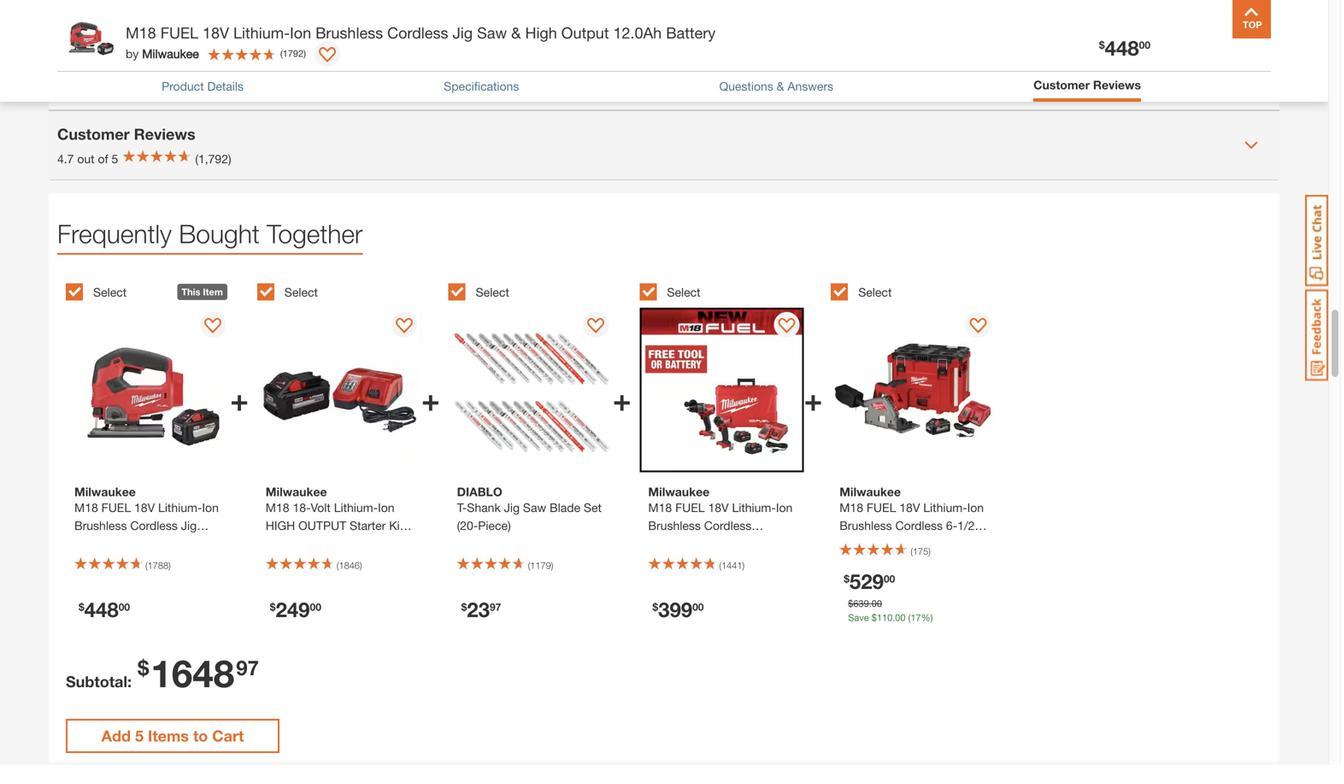 Task type: describe. For each thing, give the bounding box(es) containing it.
saw inside diablo t-shank jig saw blade set (20-piece)
[[523, 501, 547, 515]]

jig inside diablo t-shank jig saw blade set (20-piece)
[[504, 501, 520, 515]]

$ 639 . 00 save $ 110 . 00 ( 17 %)
[[849, 598, 934, 623]]

output
[[299, 519, 347, 533]]

live chat image
[[1306, 195, 1329, 287]]

0 vertical spatial customer
[[1034, 78, 1091, 92]]

0 horizontal spatial cordless
[[388, 24, 449, 42]]

1 horizontal spatial questions
[[720, 79, 774, 93]]

m18 18-volt lithium-ion high output starter kit with xc 8.0ah battery and rapid charger image
[[257, 308, 422, 472]]

starter
[[350, 519, 386, 533]]

with inside milwaukee m18 fuel 18v lithium-ion brushless cordless 6-1/2 in. plunge track saw packout kit with one 6.0 ah battery
[[917, 555, 939, 569]]

5 inside button
[[135, 727, 144, 745]]

$ inside $ 23 97
[[462, 601, 467, 613]]

m18 for milwaukee m18 18-volt lithium-ion high output starter kit with xc 8.0ah battery and rapid charger
[[266, 501, 290, 515]]

impact
[[745, 537, 782, 551]]

frequently bought together
[[57, 219, 363, 249]]

m18 fuel 18v lithium-ion brushless cordless jig saw & high output 12.0ah battery
[[126, 24, 716, 42]]

packout
[[840, 555, 896, 569]]

(20-
[[457, 519, 478, 533]]

m18 for milwaukee m18 fuel 18v lithium-ion brushless cordless 6-1/2 in. plunge track saw packout kit with one 6.0 ah battery
[[840, 501, 864, 515]]

by
[[126, 47, 139, 61]]

add 5 items to cart button
[[66, 719, 280, 753]]

1 horizontal spatial &
[[512, 24, 521, 42]]

4.7
[[57, 152, 74, 166]]

17
[[911, 612, 922, 623]]

1648
[[151, 651, 235, 696]]

kit inside milwaukee m18 fuel 18v lithium-ion brushless cordless 6-1/2 in. plunge track saw packout kit with one 6.0 ah battery
[[899, 555, 914, 569]]

to
[[193, 727, 208, 745]]

items
[[148, 727, 189, 745]]

can
[[94, 6, 113, 20]]

how
[[66, 6, 90, 20]]

milwaukee m18 fuel 18v lithium-ion brushless cordless hammer drill and impact driver combo kit (2-tool) with 2 batteries
[[649, 485, 793, 587]]

3 / 5 group
[[449, 274, 632, 646]]

frequently
[[57, 219, 172, 249]]

select inside 1 / 5 group
[[93, 285, 127, 299]]

4.7 out of 5
[[57, 152, 118, 166]]

) down information?
[[304, 48, 306, 59]]

(1,792)
[[195, 152, 231, 166]]

cordless for milwaukee m18 fuel 18v lithium-ion brushless cordless 6-1/2 in. plunge track saw packout kit with one 6.0 ah battery
[[896, 519, 943, 533]]

in.
[[840, 537, 853, 551]]

12.0ah
[[614, 24, 662, 42]]

( for milwaukee m18 fuel 18v lithium-ion brushless cordless hammer drill and impact driver combo kit (2-tool) with 2 batteries
[[720, 560, 722, 571]]

t-
[[457, 501, 467, 515]]

) inside 5 / 5 group
[[929, 546, 931, 557]]

1 horizontal spatial 448
[[1106, 35, 1140, 60]]

set
[[584, 501, 602, 515]]

( 175 )
[[911, 546, 931, 557]]

lithium- for milwaukee m18 fuel 18v lithium-ion brushless cordless hammer drill and impact driver combo kit (2-tool) with 2 batteries
[[733, 501, 776, 515]]

kit inside milwaukee m18 18-volt lithium-ion high output starter kit with xc 8.0ah battery and rapid charger
[[389, 519, 404, 533]]

batteries
[[684, 572, 732, 587]]

product details
[[162, 79, 244, 93]]

( for diablo t-shank jig saw blade set (20-piece)
[[528, 560, 531, 571]]

subtotal: $ 1648 97
[[66, 651, 259, 696]]

lithium- for milwaukee m18 fuel 18v lithium-ion brushless cordless 6-1/2 in. plunge track saw packout kit with one 6.0 ah battery
[[924, 501, 968, 515]]

1792
[[283, 48, 304, 59]]

6.0
[[968, 555, 985, 569]]

8.0ah
[[311, 537, 342, 551]]

and inside milwaukee m18 fuel 18v lithium-ion brushless cordless hammer drill and impact driver combo kit (2-tool) with 2 batteries
[[722, 537, 742, 551]]

by milwaukee
[[126, 47, 199, 61]]

provide
[[318, 6, 359, 20]]

how can we improve our product information? provide feedback.
[[66, 6, 415, 20]]

%)
[[922, 612, 934, 623]]

1/2
[[958, 519, 975, 533]]

fuel for milwaukee m18 fuel 18v lithium-ion brushless cordless hammer drill and impact driver combo kit (2-tool) with 2 batteries
[[676, 501, 705, 515]]

0 horizontal spatial .
[[870, 598, 872, 609]]

4 / 5 group
[[640, 274, 823, 646]]

product
[[162, 79, 204, 93]]

product
[[203, 6, 244, 20]]

high
[[526, 24, 557, 42]]

milwaukee m18 18-volt lithium-ion high output starter kit with xc 8.0ah battery and rapid charger
[[266, 485, 407, 569]]

18v for milwaukee m18 fuel 18v lithium-ion brushless cordless 6-1/2 in. plunge track saw packout kit with one 6.0 ah battery
[[900, 501, 921, 515]]

+ for 23
[[613, 381, 632, 418]]

1 vertical spatial &
[[136, 55, 147, 73]]

( for milwaukee m18 fuel 18v lithium-ion brushless cordless 6-1/2 in. plunge track saw packout kit with one 6.0 ah battery
[[911, 546, 913, 557]]

subtotal:
[[66, 673, 132, 691]]

0 vertical spatial saw
[[477, 24, 507, 42]]

display image for 399
[[779, 318, 796, 335]]

combo
[[683, 555, 723, 569]]

2
[[674, 572, 681, 587]]

23
[[467, 597, 490, 622]]

$ inside $ 249 00
[[270, 601, 276, 613]]

display image inside 3 / 5 'group'
[[587, 318, 605, 335]]

driver
[[649, 555, 680, 569]]

select for 399
[[667, 285, 701, 299]]

we
[[117, 6, 132, 20]]

tool)
[[759, 555, 784, 569]]

select for 23
[[476, 285, 510, 299]]

( 1792 )
[[280, 48, 306, 59]]

blade
[[550, 501, 581, 515]]

$ 249 00
[[270, 597, 321, 622]]

brushless for milwaukee m18 fuel 18v lithium-ion brushless cordless 6-1/2 in. plunge track saw packout kit with one 6.0 ah battery
[[840, 519, 893, 533]]

(2-
[[744, 555, 759, 569]]

175
[[913, 546, 929, 557]]

ah
[[840, 572, 855, 587]]

brushless for milwaukee m18 fuel 18v lithium-ion brushless cordless hammer drill and impact driver combo kit (2-tool) with 2 batteries
[[649, 519, 701, 533]]

639
[[854, 598, 870, 609]]

save
[[849, 612, 870, 623]]

diablo t-shank jig saw blade set (20-piece)
[[457, 485, 602, 533]]

milwaukee for milwaukee m18 fuel 18v lithium-ion brushless cordless 6-1/2 in. plunge track saw packout kit with one 6.0 ah battery
[[840, 485, 901, 499]]

bought
[[179, 219, 260, 249]]

feedback link image
[[1306, 289, 1329, 381]]

$ 529 00
[[844, 569, 896, 593]]

0 horizontal spatial 5
[[112, 152, 118, 166]]

select inside 5 / 5 group
[[859, 285, 892, 299]]

out
[[77, 152, 95, 166]]

xc
[[291, 537, 307, 551]]

of
[[98, 152, 108, 166]]

) for 249
[[360, 560, 362, 571]]

6-
[[947, 519, 958, 533]]

5 / 5 group
[[832, 274, 1014, 646]]

drill
[[698, 537, 718, 551]]

m18 fuel 18v lithium-ion brushless cordless 6-1/2 in. plunge track saw packout kit with one 6.0 ah battery image
[[832, 308, 996, 472]]

1 / 5 group
[[66, 274, 249, 646]]

ion up ( 1792 )
[[290, 24, 311, 42]]

this
[[182, 287, 200, 298]]

529
[[850, 569, 884, 593]]

m18 fuel 18v lithium-ion brushless cordless hammer drill and impact driver combo kit (2-tool) with 2 batteries image
[[640, 308, 805, 472]]

display image for 249
[[396, 318, 413, 335]]

399
[[659, 597, 693, 622]]

$ 399 00
[[653, 597, 704, 622]]

18-
[[293, 501, 311, 515]]

improve
[[135, 6, 179, 20]]



Task type: locate. For each thing, give the bounding box(es) containing it.
18v up drill
[[709, 501, 729, 515]]

0 vertical spatial 448
[[1106, 35, 1140, 60]]

fuel for milwaukee m18 fuel 18v lithium-ion brushless cordless 6-1/2 in. plunge track saw packout kit with one 6.0 ah battery
[[867, 501, 897, 515]]

1 horizontal spatial 18v
[[709, 501, 729, 515]]

1 vertical spatial questions
[[720, 79, 774, 93]]

1 + from the left
[[230, 381, 249, 418]]

1846
[[339, 560, 360, 571]]

together
[[267, 219, 363, 249]]

fuel
[[161, 24, 198, 42], [676, 501, 705, 515], [867, 501, 897, 515]]

5
[[112, 152, 118, 166], [135, 727, 144, 745]]

select inside 3 / 5 'group'
[[476, 285, 510, 299]]

) left the tool)
[[743, 560, 745, 571]]

1 vertical spatial questions & answers
[[720, 79, 834, 93]]

battery inside milwaukee m18 fuel 18v lithium-ion brushless cordless 6-1/2 in. plunge track saw packout kit with one 6.0 ah battery
[[858, 572, 896, 587]]

1 vertical spatial customer
[[57, 125, 130, 143]]

0 horizontal spatial saw
[[477, 24, 507, 42]]

and up 1441
[[722, 537, 742, 551]]

5 select from the left
[[859, 285, 892, 299]]

00 inside $ 249 00
[[310, 601, 321, 613]]

) for 23
[[551, 560, 554, 571]]

with
[[266, 537, 288, 551], [917, 555, 939, 569], [649, 572, 671, 587]]

milwaukee inside milwaukee m18 fuel 18v lithium-ion brushless cordless hammer drill and impact driver combo kit (2-tool) with 2 batteries
[[649, 485, 710, 499]]

brushless up the hammer
[[649, 519, 701, 533]]

battery
[[666, 24, 716, 42], [345, 537, 384, 551], [858, 572, 896, 587]]

battery right 12.0ah
[[666, 24, 716, 42]]

0 horizontal spatial 18v
[[203, 24, 229, 42]]

+ inside 4 / 5 group
[[805, 381, 823, 418]]

2 vertical spatial with
[[649, 572, 671, 587]]

milwaukee up the plunge on the right of the page
[[840, 485, 901, 499]]

2 vertical spatial saw
[[929, 537, 952, 551]]

ion inside milwaukee m18 18-volt lithium-ion high output starter kit with xc 8.0ah battery and rapid charger
[[378, 501, 395, 515]]

saw left blade
[[523, 501, 547, 515]]

2 select from the left
[[285, 285, 318, 299]]

display image
[[396, 318, 413, 335], [779, 318, 796, 335]]

caret image
[[1245, 139, 1259, 152]]

customer
[[1034, 78, 1091, 92], [57, 125, 130, 143]]

+ for 399
[[805, 381, 823, 418]]

m18 inside milwaukee m18 fuel 18v lithium-ion brushless cordless hammer drill and impact driver combo kit (2-tool) with 2 batteries
[[649, 501, 672, 515]]

jig
[[453, 24, 473, 42], [504, 501, 520, 515]]

lithium- up impact
[[733, 501, 776, 515]]

0 horizontal spatial fuel
[[161, 24, 198, 42]]

0 vertical spatial questions
[[57, 55, 132, 73]]

select
[[93, 285, 127, 299], [285, 285, 318, 299], [476, 285, 510, 299], [667, 285, 701, 299], [859, 285, 892, 299]]

add 5 items to cart
[[102, 727, 244, 745]]

fuel inside milwaukee m18 fuel 18v lithium-ion brushless cordless hammer drill and impact driver combo kit (2-tool) with 2 batteries
[[676, 501, 705, 515]]

milwaukee inside milwaukee m18 18-volt lithium-ion high output starter kit with xc 8.0ah battery and rapid charger
[[266, 485, 327, 499]]

0 vertical spatial $ 448 00
[[1100, 35, 1151, 60]]

1 display image from the left
[[396, 318, 413, 335]]

448 inside 1 / 5 group
[[84, 597, 119, 622]]

m18
[[126, 24, 156, 42], [266, 501, 290, 515], [649, 501, 672, 515], [840, 501, 864, 515]]

hammer
[[649, 537, 695, 551]]

) inside "2 / 5" group
[[360, 560, 362, 571]]

details
[[207, 79, 244, 93]]

+
[[230, 381, 249, 418], [422, 381, 440, 418], [613, 381, 632, 418], [805, 381, 823, 418]]

0 horizontal spatial &
[[136, 55, 147, 73]]

cordless for milwaukee m18 fuel 18v lithium-ion brushless cordless hammer drill and impact driver combo kit (2-tool) with 2 batteries
[[705, 519, 752, 533]]

kit down track
[[899, 555, 914, 569]]

) right track
[[929, 546, 931, 557]]

0 vertical spatial .
[[870, 598, 872, 609]]

1 vertical spatial customer reviews
[[57, 125, 196, 143]]

plunge
[[856, 537, 893, 551]]

4 select from the left
[[667, 285, 701, 299]]

2 horizontal spatial fuel
[[867, 501, 897, 515]]

m18 up high
[[266, 501, 290, 515]]

) inside 3 / 5 'group'
[[551, 560, 554, 571]]

$ inside 1 / 5 group
[[79, 601, 84, 613]]

1 horizontal spatial battery
[[666, 24, 716, 42]]

. left "17"
[[893, 612, 896, 623]]

ion up 1/2
[[968, 501, 985, 515]]

0 horizontal spatial customer
[[57, 125, 130, 143]]

1 horizontal spatial customer reviews
[[1034, 78, 1142, 92]]

2 horizontal spatial &
[[777, 79, 785, 93]]

milwaukee for milwaukee m18 18-volt lithium-ion high output starter kit with xc 8.0ah battery and rapid charger
[[266, 485, 327, 499]]

0 horizontal spatial answers
[[151, 55, 214, 73]]

1 select from the left
[[93, 285, 127, 299]]

kit left "(2-"
[[727, 555, 741, 569]]

18v inside milwaukee m18 fuel 18v lithium-ion brushless cordless hammer drill and impact driver combo kit (2-tool) with 2 batteries
[[709, 501, 729, 515]]

2 horizontal spatial brushless
[[840, 519, 893, 533]]

saw down 6-
[[929, 537, 952, 551]]

battery inside milwaukee m18 18-volt lithium-ion high output starter kit with xc 8.0ah battery and rapid charger
[[345, 537, 384, 551]]

1179
[[531, 560, 551, 571]]

97 down piece)
[[490, 601, 501, 613]]

0 vertical spatial questions & answers
[[57, 55, 214, 73]]

$ inside the $ 399 00
[[653, 601, 659, 613]]

piece)
[[478, 519, 511, 533]]

customer reviews button
[[1034, 76, 1142, 98], [1034, 76, 1142, 94]]

1 vertical spatial jig
[[504, 501, 520, 515]]

1 horizontal spatial cordless
[[705, 519, 752, 533]]

how can we improve our product information? provide feedback. link
[[66, 6, 415, 20]]

brushless inside milwaukee m18 fuel 18v lithium-ion brushless cordless hammer drill and impact driver combo kit (2-tool) with 2 batteries
[[649, 519, 701, 533]]

with inside milwaukee m18 18-volt lithium-ion high output starter kit with xc 8.0ah battery and rapid charger
[[266, 537, 288, 551]]

. down $ 529 00
[[870, 598, 872, 609]]

&
[[512, 24, 521, 42], [136, 55, 147, 73], [777, 79, 785, 93]]

0 horizontal spatial 97
[[236, 655, 259, 680]]

lithium- up starter
[[334, 501, 378, 515]]

$ 448 00
[[1100, 35, 1151, 60], [79, 597, 130, 622]]

saw inside milwaukee m18 fuel 18v lithium-ion brushless cordless 6-1/2 in. plunge track saw packout kit with one 6.0 ah battery
[[929, 537, 952, 551]]

) right 'charger'
[[360, 560, 362, 571]]

0 vertical spatial 97
[[490, 601, 501, 613]]

5 right add
[[135, 727, 144, 745]]

ion up impact
[[776, 501, 793, 515]]

2 horizontal spatial kit
[[899, 555, 914, 569]]

2 and from the left
[[722, 537, 742, 551]]

( 1179 )
[[528, 560, 554, 571]]

lithium- inside milwaukee m18 fuel 18v lithium-ion brushless cordless hammer drill and impact driver combo kit (2-tool) with 2 batteries
[[733, 501, 776, 515]]

ion for milwaukee m18 fuel 18v lithium-ion brushless cordless 6-1/2 in. plunge track saw packout kit with one 6.0 ah battery
[[968, 501, 985, 515]]

customer reviews
[[1034, 78, 1142, 92], [57, 125, 196, 143]]

$ 23 97
[[462, 597, 501, 622]]

1 horizontal spatial questions & answers
[[720, 79, 834, 93]]

1 horizontal spatial display image
[[779, 318, 796, 335]]

display image inside 5 / 5 group
[[970, 318, 987, 335]]

cart
[[212, 727, 244, 745]]

.
[[870, 598, 872, 609], [893, 612, 896, 623]]

display image
[[319, 47, 336, 64], [205, 318, 222, 335], [587, 318, 605, 335], [970, 318, 987, 335]]

top button
[[1233, 0, 1272, 38]]

2 vertical spatial battery
[[858, 572, 896, 587]]

milwaukee inside milwaukee m18 fuel 18v lithium-ion brushless cordless 6-1/2 in. plunge track saw packout kit with one 6.0 ah battery
[[840, 485, 901, 499]]

ion for milwaukee m18 fuel 18v lithium-ion brushless cordless hammer drill and impact driver combo kit (2-tool) with 2 batteries
[[776, 501, 793, 515]]

cordless up track
[[896, 519, 943, 533]]

track
[[896, 537, 925, 551]]

1 horizontal spatial fuel
[[676, 501, 705, 515]]

select for 249
[[285, 285, 318, 299]]

fuel up the plunge on the right of the page
[[867, 501, 897, 515]]

) for 399
[[743, 560, 745, 571]]

1 horizontal spatial and
[[722, 537, 742, 551]]

ion
[[290, 24, 311, 42], [378, 501, 395, 515], [776, 501, 793, 515], [968, 501, 985, 515]]

249
[[276, 597, 310, 622]]

battery for 12.0ah
[[666, 24, 716, 42]]

0 vertical spatial with
[[266, 537, 288, 551]]

cordless inside milwaukee m18 fuel 18v lithium-ion brushless cordless hammer drill and impact driver combo kit (2-tool) with 2 batteries
[[705, 519, 752, 533]]

0 horizontal spatial brushless
[[316, 24, 383, 42]]

1 vertical spatial 448
[[84, 597, 119, 622]]

1 horizontal spatial 5
[[135, 727, 144, 745]]

rapid
[[266, 555, 297, 569]]

+ for 249
[[422, 381, 440, 418]]

2 horizontal spatial with
[[917, 555, 939, 569]]

saw left 'high'
[[477, 24, 507, 42]]

3 + from the left
[[613, 381, 632, 418]]

1 vertical spatial with
[[917, 555, 939, 569]]

1 horizontal spatial brushless
[[649, 519, 701, 533]]

2 + from the left
[[422, 381, 440, 418]]

1 vertical spatial 97
[[236, 655, 259, 680]]

specifications
[[444, 79, 519, 93]]

97 inside subtotal: $ 1648 97
[[236, 655, 259, 680]]

00 inside $ 529 00
[[884, 573, 896, 585]]

( down 8.0ah
[[337, 560, 339, 571]]

2 horizontal spatial battery
[[858, 572, 896, 587]]

kit inside milwaukee m18 fuel 18v lithium-ion brushless cordless hammer drill and impact driver combo kit (2-tool) with 2 batteries
[[727, 555, 741, 569]]

jig up specifications
[[453, 24, 473, 42]]

battery down packout
[[858, 572, 896, 587]]

( down information?
[[280, 48, 283, 59]]

4 + from the left
[[805, 381, 823, 418]]

lithium- inside milwaukee m18 fuel 18v lithium-ion brushless cordless 6-1/2 in. plunge track saw packout kit with one 6.0 ah battery
[[924, 501, 968, 515]]

0 horizontal spatial 448
[[84, 597, 119, 622]]

fuel down our
[[161, 24, 198, 42]]

select inside "2 / 5" group
[[285, 285, 318, 299]]

select inside 4 / 5 group
[[667, 285, 701, 299]]

1 vertical spatial .
[[893, 612, 896, 623]]

1 horizontal spatial kit
[[727, 555, 741, 569]]

lithium- down information?
[[234, 24, 290, 42]]

2 / 5 group
[[257, 274, 440, 646]]

kit
[[389, 519, 404, 533], [727, 555, 741, 569], [899, 555, 914, 569]]

0 vertical spatial 5
[[112, 152, 118, 166]]

cordless inside milwaukee m18 fuel 18v lithium-ion brushless cordless 6-1/2 in. plunge track saw packout kit with one 6.0 ah battery
[[896, 519, 943, 533]]

5 right of
[[112, 152, 118, 166]]

( inside 4 / 5 group
[[720, 560, 722, 571]]

1 vertical spatial reviews
[[134, 125, 196, 143]]

2 vertical spatial &
[[777, 79, 785, 93]]

charger
[[301, 555, 343, 569]]

1 horizontal spatial with
[[649, 572, 671, 587]]

97 right 1648
[[236, 655, 259, 680]]

cordless down feedback. on the left top of the page
[[388, 24, 449, 42]]

97 inside $ 23 97
[[490, 601, 501, 613]]

0 horizontal spatial jig
[[453, 24, 473, 42]]

m18 inside milwaukee m18 18-volt lithium-ion high output starter kit with xc 8.0ah battery and rapid charger
[[266, 501, 290, 515]]

brushless inside milwaukee m18 fuel 18v lithium-ion brushless cordless 6-1/2 in. plunge track saw packout kit with one 6.0 ah battery
[[840, 519, 893, 533]]

( for milwaukee m18 18-volt lithium-ion high output starter kit with xc 8.0ah battery and rapid charger
[[337, 560, 339, 571]]

+ inside "2 / 5" group
[[422, 381, 440, 418]]

shank
[[467, 501, 501, 515]]

( inside 3 / 5 'group'
[[528, 560, 531, 571]]

+ inside 1 / 5 group
[[230, 381, 249, 418]]

18v down product
[[203, 24, 229, 42]]

1 horizontal spatial answers
[[788, 79, 834, 93]]

lithium- inside milwaukee m18 18-volt lithium-ion high output starter kit with xc 8.0ah battery and rapid charger
[[334, 501, 378, 515]]

with inside milwaukee m18 fuel 18v lithium-ion brushless cordless hammer drill and impact driver combo kit (2-tool) with 2 batteries
[[649, 572, 671, 587]]

add
[[102, 727, 131, 745]]

0 vertical spatial reviews
[[1094, 78, 1142, 92]]

milwaukee up the hammer
[[649, 485, 710, 499]]

( up 'batteries'
[[720, 560, 722, 571]]

)
[[304, 48, 306, 59], [929, 546, 931, 557], [360, 560, 362, 571], [551, 560, 554, 571], [743, 560, 745, 571]]

18v for milwaukee m18 fuel 18v lithium-ion brushless cordless hammer drill and impact driver combo kit (2-tool) with 2 batteries
[[709, 501, 729, 515]]

0 vertical spatial battery
[[666, 24, 716, 42]]

output
[[562, 24, 609, 42]]

2 horizontal spatial 18v
[[900, 501, 921, 515]]

0 horizontal spatial $ 448 00
[[79, 597, 130, 622]]

$ inside $ 529 00
[[844, 573, 850, 585]]

( 1846 )
[[337, 560, 362, 571]]

110
[[877, 612, 893, 623]]

0 horizontal spatial questions & answers
[[57, 55, 214, 73]]

0 vertical spatial &
[[512, 24, 521, 42]]

milwaukee up the 18-
[[266, 485, 327, 499]]

cordless up drill
[[705, 519, 752, 533]]

1 horizontal spatial saw
[[523, 501, 547, 515]]

1 vertical spatial battery
[[345, 537, 384, 551]]

0 horizontal spatial questions
[[57, 55, 132, 73]]

lithium- for milwaukee m18 18-volt lithium-ion high output starter kit with xc 8.0ah battery and rapid charger
[[334, 501, 378, 515]]

0 vertical spatial answers
[[151, 55, 214, 73]]

specifications button
[[444, 77, 519, 95], [444, 77, 519, 95]]

1 horizontal spatial $ 448 00
[[1100, 35, 1151, 60]]

1 horizontal spatial .
[[893, 612, 896, 623]]

) down blade
[[551, 560, 554, 571]]

1441
[[722, 560, 743, 571]]

kit right starter
[[389, 519, 404, 533]]

battery for 8.0ah
[[345, 537, 384, 551]]

battery down starter
[[345, 537, 384, 551]]

milwaukee up product
[[142, 47, 199, 61]]

and right 8.0ah
[[387, 537, 407, 551]]

with down track
[[917, 555, 939, 569]]

97
[[490, 601, 501, 613], [236, 655, 259, 680]]

1 horizontal spatial reviews
[[1094, 78, 1142, 92]]

with left 2
[[649, 572, 671, 587]]

0 vertical spatial customer reviews
[[1034, 78, 1142, 92]]

$ inside subtotal: $ 1648 97
[[138, 655, 149, 680]]

ion inside milwaukee m18 fuel 18v lithium-ion brushless cordless 6-1/2 in. plunge track saw packout kit with one 6.0 ah battery
[[968, 501, 985, 515]]

( 1441 )
[[720, 560, 745, 571]]

2 horizontal spatial saw
[[929, 537, 952, 551]]

0 horizontal spatial customer reviews
[[57, 125, 196, 143]]

18v inside milwaukee m18 fuel 18v lithium-ion brushless cordless 6-1/2 in. plunge track saw packout kit with one 6.0 ah battery
[[900, 501, 921, 515]]

this item
[[182, 287, 223, 298]]

1 and from the left
[[387, 537, 407, 551]]

( inside "$ 639 . 00 save $ 110 . 00 ( 17 %)"
[[909, 612, 911, 623]]

item
[[203, 287, 223, 298]]

volt
[[311, 501, 331, 515]]

and
[[387, 537, 407, 551], [722, 537, 742, 551]]

lithium- up 6-
[[924, 501, 968, 515]]

0 horizontal spatial battery
[[345, 537, 384, 551]]

0 horizontal spatial and
[[387, 537, 407, 551]]

00 inside 1 / 5 group
[[119, 601, 130, 613]]

2 horizontal spatial cordless
[[896, 519, 943, 533]]

+ inside 3 / 5 'group'
[[613, 381, 632, 418]]

) inside 4 / 5 group
[[743, 560, 745, 571]]

high
[[266, 519, 295, 533]]

m18 up by at the top left of page
[[126, 24, 156, 42]]

m18 for milwaukee m18 fuel 18v lithium-ion brushless cordless hammer drill and impact driver combo kit (2-tool) with 2 batteries
[[649, 501, 672, 515]]

saw
[[477, 24, 507, 42], [523, 501, 547, 515], [929, 537, 952, 551]]

00 inside the $ 399 00
[[693, 601, 704, 613]]

display image inside 1 / 5 group
[[205, 318, 222, 335]]

0 horizontal spatial kit
[[389, 519, 404, 533]]

1 vertical spatial saw
[[523, 501, 547, 515]]

one
[[943, 555, 965, 569]]

m18 inside milwaukee m18 fuel 18v lithium-ion brushless cordless 6-1/2 in. plunge track saw packout kit with one 6.0 ah battery
[[840, 501, 864, 515]]

product image image
[[62, 9, 117, 64]]

1 vertical spatial answers
[[788, 79, 834, 93]]

our
[[182, 6, 199, 20]]

1 vertical spatial $ 448 00
[[79, 597, 130, 622]]

2 display image from the left
[[779, 318, 796, 335]]

fuel inside milwaukee m18 fuel 18v lithium-ion brushless cordless 6-1/2 in. plunge track saw packout kit with one 6.0 ah battery
[[867, 501, 897, 515]]

0 horizontal spatial display image
[[396, 318, 413, 335]]

jig up piece)
[[504, 501, 520, 515]]

ion up starter
[[378, 501, 395, 515]]

milwaukee m18 fuel 18v lithium-ion brushless cordless 6-1/2 in. plunge track saw packout kit with one 6.0 ah battery
[[840, 485, 985, 587]]

( inside "2 / 5" group
[[337, 560, 339, 571]]

$ 448 00 inside 1 / 5 group
[[79, 597, 130, 622]]

0 horizontal spatial reviews
[[134, 125, 196, 143]]

1 horizontal spatial 97
[[490, 601, 501, 613]]

1 vertical spatial 5
[[135, 727, 144, 745]]

and inside milwaukee m18 18-volt lithium-ion high output starter kit with xc 8.0ah battery and rapid charger
[[387, 537, 407, 551]]

0 vertical spatial jig
[[453, 24, 473, 42]]

( down diablo t-shank jig saw blade set (20-piece)
[[528, 560, 531, 571]]

ion for milwaukee m18 18-volt lithium-ion high output starter kit with xc 8.0ah battery and rapid charger
[[378, 501, 395, 515]]

information?
[[248, 6, 315, 20]]

18v up track
[[900, 501, 921, 515]]

feedback.
[[362, 6, 415, 20]]

m18 up the hammer
[[649, 501, 672, 515]]

fuel up drill
[[676, 501, 705, 515]]

milwaukee for milwaukee m18 fuel 18v lithium-ion brushless cordless hammer drill and impact driver combo kit (2-tool) with 2 batteries
[[649, 485, 710, 499]]

1 horizontal spatial jig
[[504, 501, 520, 515]]

brushless down provide
[[316, 24, 383, 42]]

0 horizontal spatial with
[[266, 537, 288, 551]]

t-shank jig saw blade set (20-piece) image
[[449, 308, 613, 472]]

( left %)
[[909, 612, 911, 623]]

with down high
[[266, 537, 288, 551]]

1 horizontal spatial customer
[[1034, 78, 1091, 92]]

ion inside milwaukee m18 fuel 18v lithium-ion brushless cordless hammer drill and impact driver combo kit (2-tool) with 2 batteries
[[776, 501, 793, 515]]

3 select from the left
[[476, 285, 510, 299]]

brushless up the plunge on the right of the page
[[840, 519, 893, 533]]

( right the plunge on the right of the page
[[911, 546, 913, 557]]

m18 up "in."
[[840, 501, 864, 515]]



Task type: vqa. For each thing, say whether or not it's contained in the screenshot.
leftmost 448
yes



